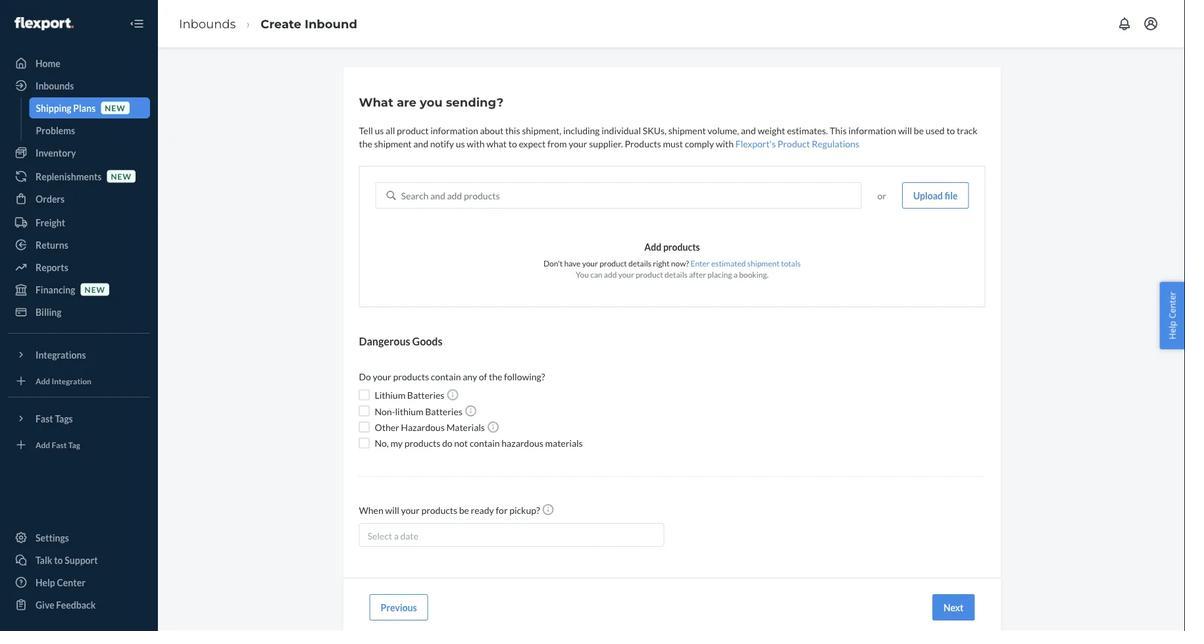 Task type: vqa. For each thing, say whether or not it's contained in the screenshot.
Do your products contain any of the following?
yes



Task type: describe. For each thing, give the bounding box(es) containing it.
my
[[391, 438, 403, 449]]

flexport's
[[736, 138, 776, 149]]

expect
[[519, 138, 546, 149]]

tags
[[55, 413, 73, 424]]

add fast tag link
[[8, 435, 150, 456]]

1 vertical spatial be
[[459, 505, 469, 516]]

add integration link
[[8, 371, 150, 392]]

booking.
[[740, 270, 769, 280]]

upload file
[[914, 190, 958, 201]]

inventory
[[36, 147, 76, 158]]

support
[[65, 555, 98, 566]]

integration
[[52, 376, 91, 386]]

notify
[[430, 138, 454, 149]]

non-lithium batteries
[[375, 406, 465, 417]]

add for integration
[[36, 376, 50, 386]]

when will your products be ready for pickup?
[[359, 505, 542, 516]]

create inbound link
[[261, 16, 358, 31]]

problems
[[36, 125, 75, 136]]

1 vertical spatial shipment
[[374, 138, 412, 149]]

no,
[[375, 438, 389, 449]]

help center button
[[1161, 282, 1186, 350]]

give
[[36, 600, 54, 611]]

1 information from the left
[[431, 125, 479, 136]]

comply
[[685, 138, 715, 149]]

products left ready
[[422, 505, 458, 516]]

track
[[958, 125, 978, 136]]

close navigation image
[[129, 16, 145, 32]]

supplier.
[[589, 138, 623, 149]]

flexport's product regulations
[[736, 138, 860, 149]]

placing
[[708, 270, 733, 280]]

open account menu image
[[1144, 16, 1160, 32]]

when
[[359, 505, 384, 516]]

2 with from the left
[[716, 138, 734, 149]]

non-
[[375, 406, 395, 417]]

shipment,
[[522, 125, 562, 136]]

add for products
[[645, 241, 662, 253]]

weight
[[758, 125, 786, 136]]

reports link
[[8, 257, 150, 278]]

or
[[878, 190, 887, 201]]

talk to support
[[36, 555, 98, 566]]

returns
[[36, 239, 68, 251]]

don't
[[544, 258, 563, 268]]

estimates.
[[788, 125, 829, 136]]

0 vertical spatial and
[[742, 125, 756, 136]]

add for fast
[[36, 440, 50, 450]]

products down hazardous at left bottom
[[405, 438, 441, 449]]

upload
[[914, 190, 944, 201]]

goods
[[413, 335, 443, 348]]

enter
[[691, 258, 710, 268]]

1 vertical spatial batteries
[[426, 406, 463, 417]]

date
[[401, 530, 419, 542]]

dangerous goods
[[359, 335, 443, 348]]

talk
[[36, 555, 52, 566]]

you
[[576, 270, 589, 280]]

materials
[[546, 438, 583, 449]]

your inside tell us all product information about this shipment, including individual skus, shipment volume, and weight estimates. this information will be used to track the shipment and notify us with what to expect from your supplier. products must comply with
[[569, 138, 588, 149]]

ready
[[471, 505, 494, 516]]

1 vertical spatial product
[[600, 258, 627, 268]]

freight
[[36, 217, 65, 228]]

about
[[480, 125, 504, 136]]

0 horizontal spatial will
[[385, 505, 400, 516]]

volume,
[[708, 125, 740, 136]]

this
[[506, 125, 521, 136]]

shipment for you
[[748, 258, 780, 268]]

to inside button
[[54, 555, 63, 566]]

after
[[690, 270, 707, 280]]

sending?
[[446, 95, 504, 109]]

search image
[[387, 191, 396, 200]]

following?
[[504, 371, 545, 382]]

flexport's product regulations button
[[736, 137, 860, 150]]

this
[[830, 125, 847, 136]]

inbounds inside breadcrumbs "navigation"
[[179, 16, 236, 31]]

2 horizontal spatial to
[[947, 125, 956, 136]]

open notifications image
[[1118, 16, 1133, 32]]

new for replenishments
[[111, 171, 132, 181]]

not
[[455, 438, 468, 449]]

settings link
[[8, 527, 150, 549]]

reports
[[36, 262, 68, 273]]

individual
[[602, 125, 641, 136]]

create
[[261, 16, 302, 31]]

products inside add products don't have your product details right now? enter estimated shipment totals you can add your product details after placing a booking.
[[664, 241, 700, 253]]

from
[[548, 138, 567, 149]]

shipping plans
[[36, 102, 96, 114]]

can
[[591, 270, 603, 280]]

inventory link
[[8, 142, 150, 163]]

1 vertical spatial details
[[665, 270, 688, 280]]

products down what on the left of the page
[[464, 190, 500, 201]]

what
[[487, 138, 507, 149]]

fast inside dropdown button
[[36, 413, 53, 424]]

of
[[479, 371, 487, 382]]

skus,
[[643, 125, 667, 136]]

create inbound
[[261, 16, 358, 31]]



Task type: locate. For each thing, give the bounding box(es) containing it.
2 vertical spatial shipment
[[748, 258, 780, 268]]

home link
[[8, 53, 150, 74]]

your down including
[[569, 138, 588, 149]]

fast
[[36, 413, 53, 424], [52, 440, 67, 450]]

shipment for and
[[669, 125, 706, 136]]

0 horizontal spatial and
[[414, 138, 429, 149]]

with down volume,
[[716, 138, 734, 149]]

1 vertical spatial help center
[[36, 577, 86, 588]]

problems link
[[29, 120, 150, 141]]

and
[[742, 125, 756, 136], [414, 138, 429, 149], [431, 190, 446, 201]]

details left right
[[629, 258, 652, 268]]

2 vertical spatial add
[[36, 440, 50, 450]]

for
[[496, 505, 508, 516]]

0 vertical spatial help center
[[1167, 292, 1179, 340]]

add right "search"
[[447, 190, 462, 201]]

regulations
[[812, 138, 860, 149]]

to down this
[[509, 138, 517, 149]]

information
[[431, 125, 479, 136], [849, 125, 897, 136]]

product right all
[[397, 125, 429, 136]]

your up can
[[583, 258, 599, 268]]

add down fast tags
[[36, 440, 50, 450]]

will inside tell us all product information about this shipment, including individual skus, shipment volume, and weight estimates. this information will be used to track the shipment and notify us with what to expect from your supplier. products must comply with
[[899, 125, 913, 136]]

all
[[386, 125, 395, 136]]

0 horizontal spatial product
[[397, 125, 429, 136]]

orders link
[[8, 188, 150, 209]]

center
[[1167, 292, 1179, 319], [57, 577, 86, 588]]

hazardous
[[401, 422, 445, 433]]

now?
[[672, 258, 690, 268]]

0 horizontal spatial center
[[57, 577, 86, 588]]

lithium batteries
[[375, 390, 447, 401]]

1 horizontal spatial help
[[1167, 321, 1179, 340]]

us right notify
[[456, 138, 465, 149]]

contain left any
[[431, 371, 461, 382]]

details
[[629, 258, 652, 268], [665, 270, 688, 280]]

shipping
[[36, 102, 72, 114]]

1 vertical spatial center
[[57, 577, 86, 588]]

batteries up non-lithium batteries
[[408, 390, 445, 401]]

product
[[397, 125, 429, 136], [600, 258, 627, 268], [636, 270, 664, 280]]

new up orders link
[[111, 171, 132, 181]]

0 horizontal spatial inbounds
[[36, 80, 74, 91]]

tell
[[359, 125, 373, 136]]

1 horizontal spatial to
[[509, 138, 517, 149]]

0 horizontal spatial the
[[359, 138, 373, 149]]

settings
[[36, 532, 69, 544]]

give feedback
[[36, 600, 96, 611]]

flexport logo image
[[14, 17, 74, 30]]

products
[[464, 190, 500, 201], [664, 241, 700, 253], [393, 371, 429, 382], [405, 438, 441, 449], [422, 505, 458, 516]]

used
[[926, 125, 945, 136]]

2 horizontal spatial and
[[742, 125, 756, 136]]

no, my products do not contain hazardous materials
[[375, 438, 583, 449]]

a
[[734, 270, 738, 280], [394, 530, 399, 542]]

home
[[36, 58, 60, 69]]

0 vertical spatial us
[[375, 125, 384, 136]]

talk to support button
[[8, 550, 150, 571]]

0 vertical spatial product
[[397, 125, 429, 136]]

1 horizontal spatial inbounds
[[179, 16, 236, 31]]

0 horizontal spatial a
[[394, 530, 399, 542]]

0 horizontal spatial contain
[[431, 371, 461, 382]]

do
[[359, 371, 371, 382]]

1 vertical spatial inbounds
[[36, 80, 74, 91]]

orders
[[36, 193, 65, 204]]

your right can
[[619, 270, 635, 280]]

1 horizontal spatial inbounds link
[[179, 16, 236, 31]]

will right when
[[385, 505, 400, 516]]

will left used
[[899, 125, 913, 136]]

us left all
[[375, 125, 384, 136]]

must
[[663, 138, 684, 149]]

information right this
[[849, 125, 897, 136]]

feedback
[[56, 600, 96, 611]]

a down estimated
[[734, 270, 738, 280]]

2 horizontal spatial shipment
[[748, 258, 780, 268]]

1 vertical spatial and
[[414, 138, 429, 149]]

add integration
[[36, 376, 91, 386]]

0 vertical spatial fast
[[36, 413, 53, 424]]

0 horizontal spatial shipment
[[374, 138, 412, 149]]

1 horizontal spatial information
[[849, 125, 897, 136]]

0 horizontal spatial with
[[467, 138, 485, 149]]

be inside tell us all product information about this shipment, including individual skus, shipment volume, and weight estimates. this information will be used to track the shipment and notify us with what to expect from your supplier. products must comply with
[[915, 125, 925, 136]]

0 vertical spatial the
[[359, 138, 373, 149]]

1 horizontal spatial will
[[899, 125, 913, 136]]

0 vertical spatial inbounds link
[[179, 16, 236, 31]]

details down now?
[[665, 270, 688, 280]]

center inside button
[[1167, 292, 1179, 319]]

your up date
[[401, 505, 420, 516]]

0 vertical spatial add
[[447, 190, 462, 201]]

0 vertical spatial will
[[899, 125, 913, 136]]

and up the flexport's
[[742, 125, 756, 136]]

2 vertical spatial and
[[431, 190, 446, 201]]

fast left tags on the left of the page
[[36, 413, 53, 424]]

do
[[443, 438, 453, 449]]

help
[[1167, 321, 1179, 340], [36, 577, 55, 588]]

1 horizontal spatial help center
[[1167, 292, 1179, 340]]

1 vertical spatial a
[[394, 530, 399, 542]]

0 vertical spatial contain
[[431, 371, 461, 382]]

0 horizontal spatial us
[[375, 125, 384, 136]]

product down right
[[636, 270, 664, 280]]

other
[[375, 422, 399, 433]]

0 vertical spatial to
[[947, 125, 956, 136]]

and right "search"
[[431, 190, 446, 201]]

your
[[569, 138, 588, 149], [583, 258, 599, 268], [619, 270, 635, 280], [373, 371, 392, 382], [401, 505, 420, 516]]

0 horizontal spatial to
[[54, 555, 63, 566]]

information up notify
[[431, 125, 479, 136]]

us
[[375, 125, 384, 136], [456, 138, 465, 149]]

your right do
[[373, 371, 392, 382]]

the inside tell us all product information about this shipment, including individual skus, shipment volume, and weight estimates. this information will be used to track the shipment and notify us with what to expect from your supplier. products must comply with
[[359, 138, 373, 149]]

add products don't have your product details right now? enter estimated shipment totals you can add your product details after placing a booking.
[[544, 241, 801, 280]]

1 horizontal spatial us
[[456, 138, 465, 149]]

give feedback button
[[8, 595, 150, 616]]

contain right not
[[470, 438, 500, 449]]

product inside tell us all product information about this shipment, including individual skus, shipment volume, and weight estimates. this information will be used to track the shipment and notify us with what to expect from your supplier. products must comply with
[[397, 125, 429, 136]]

search and add products
[[401, 190, 500, 201]]

1 vertical spatial to
[[509, 138, 517, 149]]

1 vertical spatial add
[[36, 376, 50, 386]]

add up right
[[645, 241, 662, 253]]

a inside add products don't have your product details right now? enter estimated shipment totals you can add your product details after placing a booking.
[[734, 270, 738, 280]]

0 horizontal spatial information
[[431, 125, 479, 136]]

2 horizontal spatial product
[[636, 270, 664, 280]]

1 horizontal spatial a
[[734, 270, 738, 280]]

a left date
[[394, 530, 399, 542]]

batteries up other hazardous materials at the left bottom of the page
[[426, 406, 463, 417]]

add
[[645, 241, 662, 253], [36, 376, 50, 386], [36, 440, 50, 450]]

1 vertical spatial contain
[[470, 438, 500, 449]]

1 vertical spatial the
[[489, 371, 503, 382]]

fast tags button
[[8, 408, 150, 429]]

add inside add products don't have your product details right now? enter estimated shipment totals you can add your product details after placing a booking.
[[645, 241, 662, 253]]

previous button
[[370, 595, 428, 621]]

the down 'tell'
[[359, 138, 373, 149]]

with
[[467, 138, 485, 149], [716, 138, 734, 149]]

1 vertical spatial help
[[36, 577, 55, 588]]

1 horizontal spatial be
[[915, 125, 925, 136]]

other hazardous materials
[[375, 422, 487, 433]]

shipment up booking.
[[748, 258, 780, 268]]

tell us all product information about this shipment, including individual skus, shipment volume, and weight estimates. this information will be used to track the shipment and notify us with what to expect from your supplier. products must comply with
[[359, 125, 978, 149]]

hazardous
[[502, 438, 544, 449]]

1 horizontal spatial shipment
[[669, 125, 706, 136]]

1 horizontal spatial details
[[665, 270, 688, 280]]

with down the about
[[467, 138, 485, 149]]

1 horizontal spatial and
[[431, 190, 446, 201]]

breadcrumbs navigation
[[169, 5, 368, 43]]

1 with from the left
[[467, 138, 485, 149]]

0 horizontal spatial help center
[[36, 577, 86, 588]]

1 vertical spatial add
[[604, 270, 617, 280]]

help inside button
[[1167, 321, 1179, 340]]

0 vertical spatial be
[[915, 125, 925, 136]]

None checkbox
[[359, 390, 370, 401], [359, 406, 370, 417], [359, 422, 370, 433], [359, 438, 370, 449], [359, 390, 370, 401], [359, 406, 370, 417], [359, 422, 370, 433], [359, 438, 370, 449]]

1 horizontal spatial contain
[[470, 438, 500, 449]]

inbound
[[305, 16, 358, 31]]

help center inside button
[[1167, 292, 1179, 340]]

inbounds
[[179, 16, 236, 31], [36, 80, 74, 91]]

new for shipping plans
[[105, 103, 126, 113]]

billing
[[36, 307, 62, 318]]

fast left tag
[[52, 440, 67, 450]]

product up can
[[600, 258, 627, 268]]

help center link
[[8, 572, 150, 593]]

0 horizontal spatial details
[[629, 258, 652, 268]]

lithium
[[395, 406, 424, 417]]

integrations button
[[8, 344, 150, 365]]

1 horizontal spatial the
[[489, 371, 503, 382]]

totals
[[782, 258, 801, 268]]

add inside add products don't have your product details right now? enter estimated shipment totals you can add your product details after placing a booking.
[[604, 270, 617, 280]]

1 vertical spatial new
[[111, 171, 132, 181]]

products up now?
[[664, 241, 700, 253]]

to right used
[[947, 125, 956, 136]]

1 horizontal spatial product
[[600, 258, 627, 268]]

billing link
[[8, 302, 150, 323]]

0 vertical spatial add
[[645, 241, 662, 253]]

shipment down all
[[374, 138, 412, 149]]

2 vertical spatial product
[[636, 270, 664, 280]]

new down reports "link"
[[85, 285, 105, 294]]

0 vertical spatial new
[[105, 103, 126, 113]]

shipment
[[669, 125, 706, 136], [374, 138, 412, 149], [748, 258, 780, 268]]

add
[[447, 190, 462, 201], [604, 270, 617, 280]]

next button
[[933, 595, 976, 621]]

1 horizontal spatial add
[[604, 270, 617, 280]]

select
[[368, 530, 392, 542]]

search
[[401, 190, 429, 201]]

1 vertical spatial us
[[456, 138, 465, 149]]

0 horizontal spatial be
[[459, 505, 469, 516]]

2 information from the left
[[849, 125, 897, 136]]

products up lithium batteries
[[393, 371, 429, 382]]

0 vertical spatial a
[[734, 270, 738, 280]]

estimated
[[712, 258, 746, 268]]

inbounds link
[[179, 16, 236, 31], [8, 75, 150, 96]]

product
[[778, 138, 811, 149]]

shipment up comply
[[669, 125, 706, 136]]

0 horizontal spatial help
[[36, 577, 55, 588]]

1 horizontal spatial center
[[1167, 292, 1179, 319]]

the right the of
[[489, 371, 503, 382]]

select a date
[[368, 530, 419, 542]]

0 horizontal spatial inbounds link
[[8, 75, 150, 96]]

add right can
[[604, 270, 617, 280]]

next
[[944, 602, 964, 613]]

are
[[397, 95, 417, 109]]

you
[[420, 95, 443, 109]]

0 vertical spatial center
[[1167, 292, 1179, 319]]

lithium
[[375, 390, 406, 401]]

to
[[947, 125, 956, 136], [509, 138, 517, 149], [54, 555, 63, 566]]

2 vertical spatial new
[[85, 285, 105, 294]]

enter estimated shipment totals button
[[691, 258, 801, 269]]

2 vertical spatial to
[[54, 555, 63, 566]]

be left used
[[915, 125, 925, 136]]

1 horizontal spatial with
[[716, 138, 734, 149]]

fast tags
[[36, 413, 73, 424]]

0 vertical spatial inbounds
[[179, 16, 236, 31]]

be left ready
[[459, 505, 469, 516]]

to right talk
[[54, 555, 63, 566]]

new for financing
[[85, 285, 105, 294]]

do your products contain any of the following?
[[359, 371, 545, 382]]

add left integration
[[36, 376, 50, 386]]

0 horizontal spatial add
[[447, 190, 462, 201]]

0 vertical spatial help
[[1167, 321, 1179, 340]]

shipment inside add products don't have your product details right now? enter estimated shipment totals you can add your product details after placing a booking.
[[748, 258, 780, 268]]

file
[[946, 190, 958, 201]]

0 vertical spatial details
[[629, 258, 652, 268]]

new right plans
[[105, 103, 126, 113]]

1 vertical spatial will
[[385, 505, 400, 516]]

plans
[[73, 102, 96, 114]]

add inside "link"
[[36, 376, 50, 386]]

products
[[625, 138, 662, 149]]

dangerous
[[359, 335, 411, 348]]

0 vertical spatial shipment
[[669, 125, 706, 136]]

0 vertical spatial batteries
[[408, 390, 445, 401]]

1 vertical spatial fast
[[52, 440, 67, 450]]

and left notify
[[414, 138, 429, 149]]

1 vertical spatial inbounds link
[[8, 75, 150, 96]]



